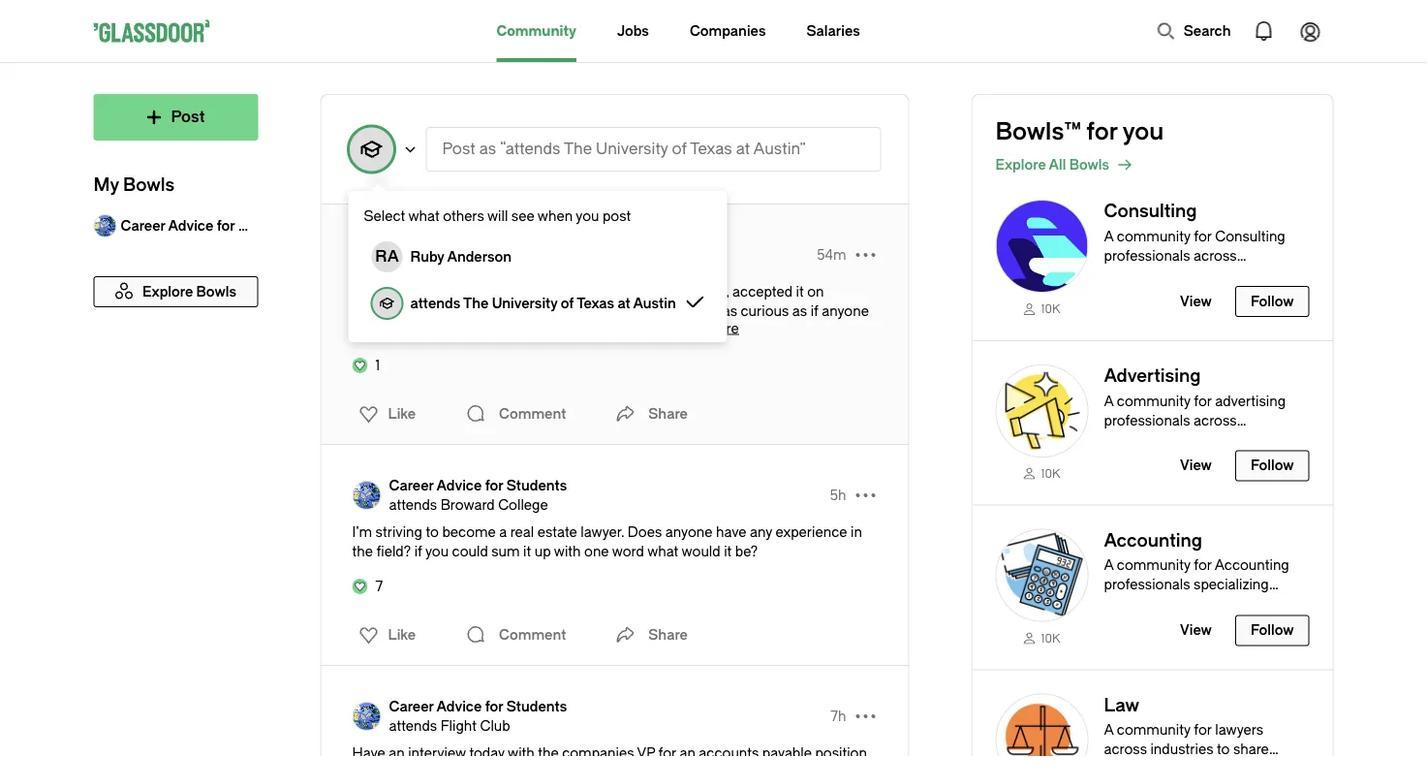 Task type: describe. For each thing, give the bounding box(es) containing it.
post as "attends the university of texas at austin"
[[443, 140, 807, 158]]

comment button for of
[[461, 395, 571, 433]]

i'm
[[352, 524, 372, 540]]

image for post author image for career advice for students attends university of delaware
[[352, 240, 381, 270]]

this
[[594, 284, 617, 300]]

flight
[[441, 718, 477, 734]]

accepted
[[733, 284, 793, 300]]

club
[[480, 718, 511, 734]]

attends the university of texas at austin
[[411, 295, 676, 311]]

explore
[[996, 157, 1047, 173]]

sum
[[492, 543, 520, 559]]

a for advertising
[[1105, 393, 1114, 409]]

summer,
[[673, 284, 730, 300]]

university inside career advice for students attends university of delaware
[[441, 256, 504, 272]]

career for career advice for students
[[121, 218, 166, 234]]

coming
[[620, 284, 669, 300]]

one
[[585, 543, 609, 559]]

0 vertical spatial test
[[640, 303, 664, 319]]

image for bowl image for consulting
[[996, 200, 1089, 293]]

offer
[[538, 284, 569, 300]]

post as "attends the university of texas at austin" button
[[426, 127, 882, 172]]

attends for career advice for students attends broward college
[[389, 497, 437, 513]]

community link
[[497, 0, 577, 62]]

career advice for students link for career advice for students attends flight club
[[389, 697, 567, 716]]

my
[[94, 175, 119, 195]]

1 vertical spatial you
[[576, 208, 600, 224]]

professionals for consulting
[[1105, 248, 1191, 264]]

take
[[570, 322, 597, 338]]

read
[[668, 320, 702, 336]]

have inside i'm striving to become a real estate lawyer. does anyone have any experience in the field? if you could sum it up with one word what would it be?
[[716, 524, 747, 540]]

like button for 1
[[348, 398, 422, 429]]

college
[[498, 497, 548, 513]]

career advice for students attends flight club
[[389, 698, 567, 734]]

does
[[628, 524, 662, 540]]

striving
[[376, 524, 423, 540]]

become
[[442, 524, 496, 540]]

share button
[[610, 616, 688, 654]]

a for consulting
[[1105, 228, 1114, 244]]

have down they
[[520, 322, 550, 338]]

bny
[[444, 303, 474, 319]]

received
[[393, 284, 448, 300]]

students for career advice for students
[[238, 218, 299, 234]]

companies link
[[690, 0, 766, 62]]

you inside i'm striving to become a real estate lawyer. does anyone have any experience in the field? if you could sum it up with one word what would it be?
[[425, 543, 449, 559]]

if inside i'm striving to become a real estate lawyer. does anyone have any experience in the field? if you could sum it up with one word what would it be?
[[415, 543, 422, 559]]

what inside i'm striving to become a real estate lawyer. does anyone have any experience in the field? if you could sum it up with one word what would it be?
[[648, 543, 679, 559]]

field?
[[377, 543, 411, 559]]

i'm striving to become a real estate lawyer. does anyone have any experience in the field? if you could sum it up with one word what would it be?
[[352, 524, 863, 559]]

anderson
[[447, 249, 512, 265]]

word
[[612, 543, 645, 559]]

ruby anderson
[[411, 249, 512, 265]]

share for career advice for students attends university of delaware
[[649, 406, 688, 422]]

will
[[488, 208, 508, 224]]

anyone inside i'm striving to become a real estate lawyer. does anyone have any experience in the field? if you could sum it up with one word what would it be?
[[666, 524, 713, 540]]

know
[[395, 322, 429, 338]]

career advice for students
[[121, 218, 299, 234]]

r
[[376, 248, 387, 266]]

0 horizontal spatial it
[[524, 543, 532, 559]]

search button
[[1148, 12, 1241, 50]]

see
[[512, 208, 535, 224]]

post
[[603, 208, 631, 224]]

7h link
[[831, 707, 847, 726]]

toogle identity image
[[349, 126, 395, 173]]

1 horizontal spatial it
[[724, 543, 732, 559]]

read more button
[[668, 320, 739, 336]]

at inside menu item
[[618, 295, 631, 311]]

policy.
[[667, 303, 708, 319]]

1 vertical spatial bowls
[[123, 175, 175, 195]]

law
[[1105, 695, 1140, 715]]

0 horizontal spatial would
[[352, 322, 391, 338]]

5h link
[[831, 486, 847, 505]]

community
[[497, 23, 577, 39]]

...
[[652, 322, 663, 338]]

bowls™ for you
[[996, 118, 1165, 145]]

i have received an internship offer for this coming summer, accepted it on monday, from bny mellon. they have a drug test policy. was curious as if anyone would know when i would have to take the test ...
[[352, 284, 869, 338]]

estate
[[538, 524, 578, 540]]

toogle identity image
[[372, 288, 403, 319]]

career for career advice for students attends university of delaware
[[389, 237, 434, 253]]

advice for career advice for students attends flight club
[[437, 698, 482, 714]]

in
[[851, 524, 863, 540]]

1 horizontal spatial would
[[477, 322, 516, 338]]

an
[[452, 284, 468, 300]]

1 horizontal spatial consulting
[[1216, 228, 1286, 244]]

with
[[554, 543, 581, 559]]

law a community for lawyers across industries to shar
[[1105, 695, 1272, 757]]

industries
[[1151, 741, 1214, 757]]

1 vertical spatial test
[[625, 322, 649, 338]]

0 vertical spatial you
[[1123, 118, 1165, 145]]

select what others will see when you post
[[364, 208, 631, 224]]

drug
[[607, 303, 636, 319]]

lawyer.
[[581, 524, 625, 540]]

community for law
[[1118, 722, 1191, 738]]

a for r
[[387, 248, 399, 266]]

austin
[[634, 295, 676, 311]]

for inside career advice for students attends broward college
[[485, 477, 504, 493]]

of inside career advice for students attends university of delaware
[[507, 256, 520, 272]]

comment button for college
[[461, 616, 571, 654]]

mellon.
[[477, 303, 524, 319]]

companies
[[690, 23, 766, 39]]

share for career advice for students attends broward college
[[649, 627, 688, 643]]

share button
[[610, 395, 688, 433]]

advertising a community for advertising professionals across companies
[[1105, 366, 1287, 448]]

10k for consulting
[[1042, 302, 1061, 316]]

up
[[535, 543, 551, 559]]

attends for career advice for students attends flight club
[[389, 718, 437, 734]]

10k link for advertising
[[996, 465, 1089, 481]]

a inside i have received an internship offer for this coming summer, accepted it on monday, from bny mellon. they have a drug test policy. was curious as if anyone would know when i would have to take the test ...
[[596, 303, 603, 319]]

for inside i have received an internship offer for this coming summer, accepted it on monday, from bny mellon. they have a drug test policy. was curious as if anyone would know when i would have to take the test ...
[[572, 284, 590, 300]]

salaries
[[807, 23, 861, 39]]

to inside i have received an internship offer for this coming summer, accepted it on monday, from bny mellon. they have a drug test policy. was curious as if anyone would know when i would have to take the test ...
[[554, 322, 567, 338]]

advertising
[[1105, 366, 1202, 386]]

select
[[364, 208, 405, 224]]

3 10k link from the top
[[996, 630, 1089, 646]]

experience
[[776, 524, 848, 540]]

54m
[[817, 247, 847, 263]]

explore all bowls link
[[996, 153, 1333, 176]]

0 horizontal spatial consulting
[[1105, 201, 1198, 222]]

attends for career advice for students attends university of delaware
[[389, 256, 437, 272]]

career advice for students link down my bowls
[[94, 206, 299, 245]]

0 horizontal spatial the
[[463, 295, 489, 311]]

advertising
[[1216, 393, 1287, 409]]

career advice for students attends broward college
[[389, 477, 567, 513]]

7h
[[831, 708, 847, 724]]

of inside menu item
[[561, 295, 574, 311]]



Task type: vqa. For each thing, say whether or not it's contained in the screenshot.
community corresponding to Consulting
yes



Task type: locate. For each thing, give the bounding box(es) containing it.
comment up college
[[499, 406, 566, 422]]

0 horizontal spatial at
[[618, 295, 631, 311]]

10k
[[1042, 302, 1061, 316], [1042, 467, 1061, 480], [1042, 631, 1061, 645]]

a down this
[[596, 303, 603, 319]]

would
[[352, 322, 391, 338], [477, 322, 516, 338], [682, 543, 721, 559]]

would left be?
[[682, 543, 721, 559]]

1 horizontal spatial you
[[576, 208, 600, 224]]

professionals down "advertising" in the right of the page
[[1105, 412, 1191, 428]]

1 image for post author image from the top
[[352, 240, 381, 270]]

1 vertical spatial as
[[793, 303, 808, 319]]

career inside career advice for students attends university of delaware
[[389, 237, 434, 253]]

when down bny in the top of the page
[[432, 322, 467, 338]]

the inside i have received an internship offer for this coming summer, accepted it on monday, from bny mellon. they have a drug test policy. was curious as if anyone would know when i would have to take the test ...
[[601, 322, 621, 338]]

1 like from the top
[[388, 406, 416, 422]]

career inside career advice for students attends broward college
[[389, 477, 434, 493]]

career for career advice for students attends broward college
[[389, 477, 434, 493]]

on
[[808, 284, 825, 300]]

as right post
[[480, 140, 497, 158]]

1 horizontal spatial i
[[471, 322, 474, 338]]

it inside i have received an internship offer for this coming summer, accepted it on monday, from bny mellon. they have a drug test policy. was curious as if anyone would know when i would have to take the test ...
[[796, 284, 804, 300]]

professionals inside consulting a community for consulting professionals across companies
[[1105, 248, 1191, 264]]

share inside popup button
[[649, 627, 688, 643]]

students inside career advice for students attends university of delaware
[[507, 237, 567, 253]]

attends up striving
[[389, 497, 437, 513]]

1 vertical spatial anyone
[[666, 524, 713, 540]]

2 vertical spatial image for post author image
[[352, 702, 381, 731]]

2 like from the top
[[388, 627, 416, 643]]

for inside consulting a community for consulting professionals across companies
[[1195, 228, 1213, 244]]

attends left the flight
[[389, 718, 437, 734]]

comment button up career advice for students attends broward college
[[461, 395, 571, 433]]

across inside advertising a community for advertising professionals across companies
[[1194, 412, 1238, 428]]

1 vertical spatial the
[[352, 543, 373, 559]]

2 horizontal spatial to
[[1218, 741, 1231, 757]]

jobs
[[617, 23, 649, 39]]

2 community from the top
[[1118, 393, 1191, 409]]

image for bowl image for advertising
[[996, 364, 1089, 457]]

a inside law a community for lawyers across industries to shar
[[1105, 722, 1114, 738]]

attends
[[389, 256, 437, 272], [411, 295, 461, 311], [389, 497, 437, 513], [389, 718, 437, 734]]

texas left austin"
[[690, 140, 733, 158]]

the down drug
[[601, 322, 621, 338]]

comment button down 'sum'
[[461, 616, 571, 654]]

1 vertical spatial at
[[618, 295, 631, 311]]

1 horizontal spatial bowls
[[1070, 157, 1110, 173]]

of inside button
[[672, 140, 687, 158]]

from
[[410, 303, 441, 319]]

image for post author image for career advice for students attends broward college
[[352, 481, 381, 510]]

0 vertical spatial community
[[1118, 228, 1191, 244]]

career advice for students link down the select what others will see when you post
[[389, 236, 584, 255]]

0 vertical spatial university
[[596, 140, 669, 158]]

a down "advertising" in the right of the page
[[1105, 393, 1114, 409]]

2 companies from the top
[[1105, 432, 1177, 448]]

students
[[238, 218, 299, 234], [507, 237, 567, 253], [507, 477, 567, 493], [507, 698, 567, 714]]

you left the could
[[425, 543, 449, 559]]

across inside consulting a community for consulting professionals across companies
[[1194, 248, 1238, 264]]

if right field?
[[415, 543, 422, 559]]

0 horizontal spatial anyone
[[666, 524, 713, 540]]

comment for college
[[499, 627, 566, 643]]

advice inside career advice for students attends broward college
[[437, 477, 482, 493]]

1 horizontal spatial of
[[561, 295, 574, 311]]

community for advertising
[[1118, 393, 1191, 409]]

0 horizontal spatial of
[[507, 256, 520, 272]]

advice down others
[[437, 237, 482, 253]]

to inside i'm striving to become a real estate lawyer. does anyone have any experience in the field? if you could sum it up with one word what would it be?
[[426, 524, 439, 540]]

as right curious in the right of the page
[[793, 303, 808, 319]]

as
[[480, 140, 497, 158], [793, 303, 808, 319]]

1 vertical spatial across
[[1194, 412, 1238, 428]]

1 vertical spatial texas
[[577, 295, 615, 311]]

community inside consulting a community for consulting professionals across companies
[[1118, 228, 1191, 244]]

accounting
[[1105, 530, 1203, 551]]

2 vertical spatial to
[[1218, 741, 1231, 757]]

0 horizontal spatial when
[[432, 322, 467, 338]]

my bowls
[[94, 175, 175, 195]]

to right striving
[[426, 524, 439, 540]]

toogle identity element
[[372, 241, 403, 272]]

to left take at the top left
[[554, 322, 567, 338]]

like button down 7
[[348, 619, 422, 650]]

like for 1
[[388, 406, 416, 422]]

2 vertical spatial 10k
[[1042, 631, 1061, 645]]

community inside advertising a community for advertising professionals across companies
[[1118, 393, 1191, 409]]

when inside i have received an internship offer for this coming summer, accepted it on monday, from bny mellon. they have a drug test policy. was curious as if anyone would know when i would have to take the test ...
[[432, 322, 467, 338]]

10k link for consulting
[[996, 301, 1089, 317]]

0 vertical spatial companies
[[1105, 267, 1177, 283]]

1 horizontal spatial as
[[793, 303, 808, 319]]

2 comment from the top
[[499, 627, 566, 643]]

lawyers
[[1216, 722, 1264, 738]]

1 community from the top
[[1118, 228, 1191, 244]]

0 vertical spatial 10k
[[1042, 302, 1061, 316]]

as inside i have received an internship offer for this coming summer, accepted it on monday, from bny mellon. they have a drug test policy. was curious as if anyone would know when i would have to take the test ...
[[793, 303, 808, 319]]

1 comment from the top
[[499, 406, 566, 422]]

0 vertical spatial professionals
[[1105, 248, 1191, 264]]

across inside law a community for lawyers across industries to shar
[[1105, 741, 1148, 757]]

0 horizontal spatial what
[[409, 208, 440, 224]]

1 horizontal spatial when
[[538, 208, 573, 224]]

0 vertical spatial texas
[[690, 140, 733, 158]]

attends up received
[[389, 256, 437, 272]]

community for consulting
[[1118, 228, 1191, 244]]

4 image for bowl image from the top
[[996, 693, 1089, 757]]

i
[[352, 284, 356, 300], [471, 322, 474, 338]]

like down field?
[[388, 627, 416, 643]]

"attends
[[500, 140, 561, 158]]

1 vertical spatial community
[[1118, 393, 1191, 409]]

1 share from the top
[[649, 406, 688, 422]]

anyone
[[822, 303, 869, 319], [666, 524, 713, 540]]

would down mellon.
[[477, 322, 516, 338]]

2 comment button from the top
[[461, 616, 571, 654]]

anyone inside i have received an internship offer for this coming summer, accepted it on monday, from bny mellon. they have a drug test policy. was curious as if anyone would know when i would have to take the test ...
[[822, 303, 869, 319]]

3 image for bowl image from the top
[[996, 529, 1089, 622]]

advice inside career advice for students attends university of delaware
[[437, 237, 482, 253]]

attends inside career advice for students attends broward college
[[389, 497, 437, 513]]

as inside post as "attends the university of texas at austin" button
[[480, 140, 497, 158]]

bowls
[[1070, 157, 1110, 173], [123, 175, 175, 195]]

others
[[443, 208, 484, 224]]

0 vertical spatial like
[[388, 406, 416, 422]]

austin"
[[754, 140, 807, 158]]

1 vertical spatial companies
[[1105, 432, 1177, 448]]

1 vertical spatial consulting
[[1216, 228, 1286, 244]]

a down law
[[1105, 722, 1114, 738]]

0 horizontal spatial if
[[415, 543, 422, 559]]

1 vertical spatial image for post author image
[[352, 481, 381, 510]]

1 vertical spatial a
[[500, 524, 507, 540]]

like button
[[348, 398, 422, 429], [348, 619, 422, 650]]

bowls right my
[[123, 175, 175, 195]]

1 vertical spatial university
[[441, 256, 504, 272]]

1 comment button from the top
[[461, 395, 571, 433]]

a
[[596, 303, 603, 319], [500, 524, 507, 540]]

2 vertical spatial you
[[425, 543, 449, 559]]

test
[[640, 303, 664, 319], [625, 322, 649, 338]]

a for law
[[1105, 722, 1114, 738]]

would down monday,
[[352, 322, 391, 338]]

0 vertical spatial the
[[564, 140, 592, 158]]

1 vertical spatial if
[[415, 543, 422, 559]]

2 horizontal spatial would
[[682, 543, 721, 559]]

test left '...'
[[625, 322, 649, 338]]

2 10k from the top
[[1042, 467, 1061, 480]]

0 vertical spatial what
[[409, 208, 440, 224]]

2 professionals from the top
[[1105, 412, 1191, 428]]

career advice for students attends university of delaware
[[389, 237, 584, 272]]

0 vertical spatial as
[[480, 140, 497, 158]]

2 horizontal spatial it
[[796, 284, 804, 300]]

1 10k link from the top
[[996, 301, 1089, 317]]

0 horizontal spatial bowls
[[123, 175, 175, 195]]

professionals
[[1105, 248, 1191, 264], [1105, 412, 1191, 428]]

1 horizontal spatial to
[[554, 322, 567, 338]]

anyone down on
[[822, 303, 869, 319]]

career advice for students link up broward
[[389, 476, 567, 495]]

companies for advertising
[[1105, 432, 1177, 448]]

when
[[538, 208, 573, 224], [432, 322, 467, 338]]

attends up know
[[411, 295, 461, 311]]

consulting a community for consulting professionals across companies
[[1105, 201, 1286, 283]]

community down explore all bowls link
[[1118, 228, 1191, 244]]

career advice for students link for career advice for students attends broward college
[[389, 476, 567, 495]]

image for post author image
[[352, 240, 381, 270], [352, 481, 381, 510], [352, 702, 381, 731]]

3 image for post author image from the top
[[352, 702, 381, 731]]

professionals for advertising
[[1105, 412, 1191, 428]]

0 vertical spatial the
[[601, 322, 621, 338]]

1 vertical spatial 10k
[[1042, 467, 1061, 480]]

a
[[1105, 228, 1114, 244], [387, 248, 399, 266], [1105, 393, 1114, 409], [1105, 722, 1114, 738]]

of
[[672, 140, 687, 158], [507, 256, 520, 272], [561, 295, 574, 311]]

broward
[[441, 497, 495, 513]]

advice down my bowls
[[168, 218, 214, 234]]

1 horizontal spatial the
[[564, 140, 592, 158]]

0 vertical spatial comment button
[[461, 395, 571, 433]]

54m link
[[817, 245, 847, 265]]

a inside i'm striving to become a real estate lawyer. does anyone have any experience in the field? if you could sum it up with one word what would it be?
[[500, 524, 507, 540]]

community inside law a community for lawyers across industries to shar
[[1118, 722, 1191, 738]]

at right this
[[618, 295, 631, 311]]

the inside i'm striving to become a real estate lawyer. does anyone have any experience in the field? if you could sum it up with one word what would it be?
[[352, 543, 373, 559]]

jobs link
[[617, 0, 649, 62]]

be?
[[736, 543, 758, 559]]

you
[[1123, 118, 1165, 145], [576, 208, 600, 224], [425, 543, 449, 559]]

2 vertical spatial of
[[561, 295, 574, 311]]

1 vertical spatial comment button
[[461, 616, 571, 654]]

students for career advice for students attends university of delaware
[[507, 237, 567, 253]]

2 vertical spatial university
[[492, 295, 558, 311]]

advice up broward
[[437, 477, 482, 493]]

0 vertical spatial like button
[[348, 398, 422, 429]]

0 horizontal spatial as
[[480, 140, 497, 158]]

a inside toogle identity element
[[387, 248, 399, 266]]

the right "attends
[[564, 140, 592, 158]]

1 vertical spatial of
[[507, 256, 520, 272]]

i down bny in the top of the page
[[471, 322, 474, 338]]

5h
[[831, 487, 847, 503]]

attends inside career advice for students attends flight club
[[389, 718, 437, 734]]

when right see
[[538, 208, 573, 224]]

professionals inside advertising a community for advertising professionals across companies
[[1105, 412, 1191, 428]]

1 vertical spatial professionals
[[1105, 412, 1191, 428]]

to down lawyers
[[1218, 741, 1231, 757]]

career
[[121, 218, 166, 234], [389, 237, 434, 253], [389, 477, 434, 493], [389, 698, 434, 714]]

1 like button from the top
[[348, 398, 422, 429]]

0 vertical spatial of
[[672, 140, 687, 158]]

1 vertical spatial share
[[649, 627, 688, 643]]

texas
[[690, 140, 733, 158], [577, 295, 615, 311]]

0 horizontal spatial texas
[[577, 295, 615, 311]]

have up be?
[[716, 524, 747, 540]]

a inside consulting a community for consulting professionals across companies
[[1105, 228, 1114, 244]]

post
[[443, 140, 476, 158]]

could
[[452, 543, 488, 559]]

curious
[[741, 303, 789, 319]]

bowls™
[[996, 118, 1082, 145]]

a down explore all bowls link
[[1105, 228, 1114, 244]]

0 vertical spatial a
[[596, 303, 603, 319]]

have up take at the top left
[[562, 303, 592, 319]]

a inside advertising a community for advertising professionals across companies
[[1105, 393, 1114, 409]]

0 vertical spatial image for post author image
[[352, 240, 381, 270]]

1 horizontal spatial anyone
[[822, 303, 869, 319]]

0 vertical spatial at
[[736, 140, 750, 158]]

if inside i have received an internship offer for this coming summer, accepted it on monday, from bny mellon. they have a drug test policy. was curious as if anyone would know when i would have to take the test ...
[[811, 303, 819, 319]]

if
[[811, 303, 819, 319], [415, 543, 422, 559]]

0 vertical spatial across
[[1194, 248, 1238, 264]]

search
[[1184, 23, 1232, 39]]

1 horizontal spatial the
[[601, 322, 621, 338]]

2 image for post author image from the top
[[352, 481, 381, 510]]

if down on
[[811, 303, 819, 319]]

career advice for students link
[[94, 206, 299, 245], [389, 236, 584, 255], [389, 476, 567, 495], [389, 697, 567, 716]]

advice for career advice for students
[[168, 218, 214, 234]]

image for post author image left the flight
[[352, 702, 381, 731]]

for inside career advice for students attends university of delaware
[[485, 237, 504, 253]]

monday,
[[352, 303, 406, 319]]

0 vertical spatial i
[[352, 284, 356, 300]]

advice for career advice for students attends broward college
[[437, 477, 482, 493]]

0 horizontal spatial a
[[500, 524, 507, 540]]

what down does
[[648, 543, 679, 559]]

companies inside consulting a community for consulting professionals across companies
[[1105, 267, 1177, 283]]

professionals down explore all bowls link
[[1105, 248, 1191, 264]]

the inside button
[[564, 140, 592, 158]]

like button down 1
[[348, 398, 422, 429]]

comment button
[[461, 395, 571, 433], [461, 616, 571, 654]]

advice for career advice for students attends university of delaware
[[437, 237, 482, 253]]

attends inside career advice for students attends university of delaware
[[389, 256, 437, 272]]

to
[[554, 322, 567, 338], [426, 524, 439, 540], [1218, 741, 1231, 757]]

i up monday,
[[352, 284, 356, 300]]

students for career advice for students attends broward college
[[507, 477, 567, 493]]

texas up take at the top left
[[577, 295, 615, 311]]

image for bowl image for accounting
[[996, 529, 1089, 622]]

community up industries
[[1118, 722, 1191, 738]]

advice up the flight
[[437, 698, 482, 714]]

ruby
[[411, 249, 445, 265]]

more
[[705, 320, 739, 336]]

comment
[[499, 406, 566, 422], [499, 627, 566, 643]]

community
[[1118, 228, 1191, 244], [1118, 393, 1191, 409], [1118, 722, 1191, 738]]

1 vertical spatial comment
[[499, 627, 566, 643]]

internship
[[471, 284, 535, 300]]

any
[[750, 524, 773, 540]]

companies inside advertising a community for advertising professionals across companies
[[1105, 432, 1177, 448]]

image for post author image up i'm
[[352, 481, 381, 510]]

0 vertical spatial consulting
[[1105, 201, 1198, 222]]

1
[[376, 357, 380, 373]]

at inside button
[[736, 140, 750, 158]]

a left real
[[500, 524, 507, 540]]

career inside career advice for students attends flight club
[[389, 698, 434, 714]]

texas inside button
[[690, 140, 733, 158]]

read more
[[668, 320, 739, 336]]

menu item
[[364, 280, 712, 327]]

all
[[1049, 157, 1067, 173]]

across for consulting
[[1194, 248, 1238, 264]]

image for bowl image
[[996, 200, 1089, 293], [996, 364, 1089, 457], [996, 529, 1089, 622], [996, 693, 1089, 757]]

1 horizontal spatial texas
[[690, 140, 733, 158]]

at left austin"
[[736, 140, 750, 158]]

2 vertical spatial across
[[1105, 741, 1148, 757]]

career advice for students link for career advice for students attends university of delaware
[[389, 236, 584, 255]]

delaware
[[524, 256, 584, 272]]

2 vertical spatial 10k link
[[996, 630, 1089, 646]]

2 10k link from the top
[[996, 465, 1089, 481]]

it left be?
[[724, 543, 732, 559]]

for inside career advice for students attends flight club
[[485, 698, 504, 714]]

anyone right does
[[666, 524, 713, 540]]

like for 7
[[388, 627, 416, 643]]

image for post author image down select
[[352, 240, 381, 270]]

it left up
[[524, 543, 532, 559]]

1 image for bowl image from the top
[[996, 200, 1089, 293]]

advice inside career advice for students attends flight club
[[437, 698, 482, 714]]

students for career advice for students attends flight club
[[507, 698, 567, 714]]

1 vertical spatial what
[[648, 543, 679, 559]]

across for advertising
[[1194, 412, 1238, 428]]

2 horizontal spatial of
[[672, 140, 687, 158]]

the down i'm
[[352, 543, 373, 559]]

menu item containing attends
[[364, 280, 712, 327]]

university inside button
[[596, 140, 669, 158]]

career advice for students link up club
[[389, 697, 567, 716]]

0 vertical spatial 10k link
[[996, 301, 1089, 317]]

1 vertical spatial like button
[[348, 619, 422, 650]]

it left on
[[796, 284, 804, 300]]

students inside career advice for students attends flight club
[[507, 698, 567, 714]]

2 share from the top
[[649, 627, 688, 643]]

test up '...'
[[640, 303, 664, 319]]

have up monday,
[[359, 284, 390, 300]]

for
[[1087, 118, 1118, 145], [217, 218, 235, 234], [1195, 228, 1213, 244], [485, 237, 504, 253], [572, 284, 590, 300], [1195, 393, 1213, 409], [485, 477, 504, 493], [485, 698, 504, 714], [1195, 722, 1213, 738]]

like down know
[[388, 406, 416, 422]]

1 10k from the top
[[1042, 302, 1061, 316]]

2 horizontal spatial you
[[1123, 118, 1165, 145]]

what
[[409, 208, 440, 224], [648, 543, 679, 559]]

1 vertical spatial the
[[463, 295, 489, 311]]

comment for of
[[499, 406, 566, 422]]

you up explore all bowls link
[[1123, 118, 1165, 145]]

0 horizontal spatial you
[[425, 543, 449, 559]]

a left ruby
[[387, 248, 399, 266]]

the down anderson at the left of page
[[463, 295, 489, 311]]

1 horizontal spatial a
[[596, 303, 603, 319]]

they
[[527, 303, 558, 319]]

the
[[601, 322, 621, 338], [352, 543, 373, 559]]

university inside menu item
[[492, 295, 558, 311]]

0 horizontal spatial to
[[426, 524, 439, 540]]

you left post
[[576, 208, 600, 224]]

0 vertical spatial when
[[538, 208, 573, 224]]

2 image for bowl image from the top
[[996, 364, 1089, 457]]

salaries link
[[807, 0, 861, 62]]

would inside i'm striving to become a real estate lawyer. does anyone have any experience in the field? if you could sum it up with one word what would it be?
[[682, 543, 721, 559]]

what right select
[[409, 208, 440, 224]]

students inside career advice for students attends broward college
[[507, 477, 567, 493]]

like button for 7
[[348, 619, 422, 650]]

1 vertical spatial like
[[388, 627, 416, 643]]

community down "advertising" in the right of the page
[[1118, 393, 1191, 409]]

10k for advertising
[[1042, 467, 1061, 480]]

share inside dropdown button
[[649, 406, 688, 422]]

comment down up
[[499, 627, 566, 643]]

1 professionals from the top
[[1105, 248, 1191, 264]]

3 community from the top
[[1118, 722, 1191, 738]]

for inside advertising a community for advertising professionals across companies
[[1195, 393, 1213, 409]]

career for career advice for students attends flight club
[[389, 698, 434, 714]]

image for post author image for career advice for students attends flight club
[[352, 702, 381, 731]]

0 vertical spatial if
[[811, 303, 819, 319]]

1 companies from the top
[[1105, 267, 1177, 283]]

1 vertical spatial i
[[471, 322, 474, 338]]

2 vertical spatial community
[[1118, 722, 1191, 738]]

0 horizontal spatial i
[[352, 284, 356, 300]]

advice inside career advice for students link
[[168, 218, 214, 234]]

0 vertical spatial bowls
[[1070, 157, 1110, 173]]

1 horizontal spatial if
[[811, 303, 819, 319]]

3 10k from the top
[[1042, 631, 1061, 645]]

2 like button from the top
[[348, 619, 422, 650]]

0 vertical spatial comment
[[499, 406, 566, 422]]

to inside law a community for lawyers across industries to shar
[[1218, 741, 1231, 757]]

bowls right all
[[1070, 157, 1110, 173]]

for inside law a community for lawyers across industries to shar
[[1195, 722, 1213, 738]]

companies for consulting
[[1105, 267, 1177, 283]]

explore all bowls
[[996, 157, 1110, 173]]



